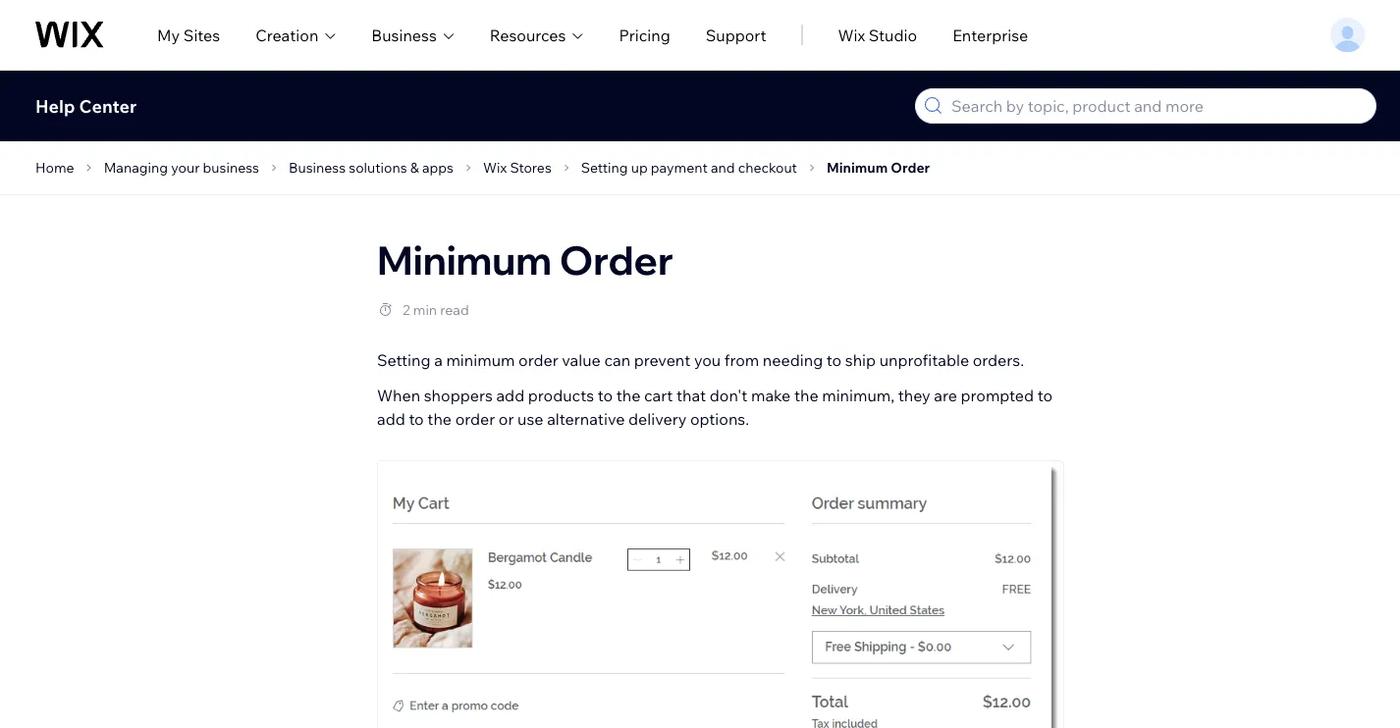 Task type: describe. For each thing, give the bounding box(es) containing it.
needing
[[763, 351, 823, 370]]

pricing link
[[619, 23, 670, 47]]

solutions
[[349, 159, 407, 176]]

wix studio
[[838, 25, 917, 45]]

cart
[[644, 386, 673, 406]]

my
[[157, 25, 180, 45]]

unprofitable
[[880, 351, 969, 370]]

creation button
[[256, 23, 336, 47]]

0 vertical spatial minimum order
[[827, 159, 930, 176]]

they
[[898, 386, 931, 406]]

alternative
[[547, 410, 625, 429]]

a
[[434, 351, 443, 370]]

delivery
[[628, 410, 687, 429]]

business button
[[372, 23, 454, 47]]

setting up payment and checkout
[[581, 159, 797, 176]]

to up alternative
[[598, 386, 613, 406]]

options.
[[690, 410, 749, 429]]

setting up payment and checkout link
[[575, 156, 803, 180]]

2
[[403, 301, 410, 319]]

0 horizontal spatial the
[[428, 410, 452, 429]]

wix stores
[[483, 159, 552, 176]]

wix for wix studio
[[838, 25, 865, 45]]

shoppers
[[424, 386, 493, 406]]

my sites link
[[157, 23, 220, 47]]

help center
[[35, 95, 137, 117]]

center
[[79, 95, 137, 117]]

0 horizontal spatial minimum order
[[377, 235, 673, 285]]

from
[[725, 351, 759, 370]]

business
[[203, 159, 259, 176]]

1 vertical spatial minimum
[[377, 235, 552, 285]]

value
[[562, 351, 601, 370]]

order inside the when shoppers add products to the cart that don't make the minimum, they are prompted to add to the order or use alternative delivery options.
[[455, 410, 495, 429]]

up
[[631, 159, 648, 176]]

managing
[[104, 159, 168, 176]]

minimum
[[446, 351, 515, 370]]

and
[[711, 159, 735, 176]]

support link
[[706, 23, 766, 47]]

1 horizontal spatial add
[[496, 386, 525, 406]]

help center link
[[35, 95, 137, 117]]

ship
[[845, 351, 876, 370]]

payment
[[651, 159, 708, 176]]

support
[[706, 25, 766, 45]]

1 horizontal spatial order
[[519, 351, 558, 370]]

Search by topic, product and more field
[[946, 89, 1370, 123]]

don't
[[710, 386, 748, 406]]

studio
[[869, 25, 917, 45]]

sites
[[183, 25, 220, 45]]

&
[[410, 159, 419, 176]]

0 horizontal spatial order
[[560, 235, 673, 285]]

enterprise
[[953, 25, 1028, 45]]

orders.
[[973, 351, 1024, 370]]

enterprise link
[[953, 23, 1028, 47]]

setting for setting a minimum order value can prevent you from needing to ship unprofitable orders.
[[377, 351, 431, 370]]

help
[[35, 95, 75, 117]]

resources
[[490, 25, 566, 45]]

your
[[171, 159, 200, 176]]

wix studio link
[[838, 23, 917, 47]]

0 horizontal spatial add
[[377, 410, 405, 429]]

image of cart page displaying the message that customers see if they haven't reached the store's minimum amount image
[[378, 462, 1064, 729]]



Task type: locate. For each thing, give the bounding box(es) containing it.
managing your business
[[104, 159, 259, 176]]

you
[[694, 351, 721, 370]]

1 vertical spatial order
[[455, 410, 495, 429]]

read
[[440, 301, 469, 319]]

0 horizontal spatial setting
[[377, 351, 431, 370]]

minimum
[[827, 159, 888, 176], [377, 235, 552, 285]]

can
[[604, 351, 631, 370]]

business for business solutions & apps
[[289, 159, 346, 176]]

0 vertical spatial setting
[[581, 159, 628, 176]]

order up products
[[519, 351, 558, 370]]

checkout
[[738, 159, 797, 176]]

setting left a
[[377, 351, 431, 370]]

pricing
[[619, 25, 670, 45]]

to down when
[[409, 410, 424, 429]]

business for business
[[372, 25, 437, 45]]

wix
[[838, 25, 865, 45], [483, 159, 507, 176]]

minimum right checkout
[[827, 159, 888, 176]]

the down shoppers at the left of page
[[428, 410, 452, 429]]

wix stores link
[[477, 156, 558, 180]]

the right "make"
[[794, 386, 819, 406]]

1 vertical spatial setting
[[377, 351, 431, 370]]

the
[[616, 386, 641, 406], [794, 386, 819, 406], [428, 410, 452, 429]]

0 horizontal spatial wix
[[483, 159, 507, 176]]

minimum order
[[827, 159, 930, 176], [377, 235, 673, 285]]

1 horizontal spatial business
[[372, 25, 437, 45]]

1 horizontal spatial the
[[616, 386, 641, 406]]

stores
[[510, 159, 552, 176]]

wix for wix stores
[[483, 159, 507, 176]]

1 horizontal spatial order
[[891, 159, 930, 176]]

wix left studio
[[838, 25, 865, 45]]

1 vertical spatial order
[[560, 235, 673, 285]]

are
[[934, 386, 957, 406]]

order
[[891, 159, 930, 176], [560, 235, 673, 285]]

setting
[[581, 159, 628, 176], [377, 351, 431, 370]]

profile image image
[[1331, 18, 1365, 52]]

wix left stores
[[483, 159, 507, 176]]

0 vertical spatial order
[[891, 159, 930, 176]]

when shoppers add products to the cart that don't make the minimum, they are prompted to add to the order or use alternative delivery options.
[[377, 386, 1053, 429]]

order down shoppers at the left of page
[[455, 410, 495, 429]]

prompted
[[961, 386, 1034, 406]]

make
[[751, 386, 791, 406]]

that
[[677, 386, 706, 406]]

add
[[496, 386, 525, 406], [377, 410, 405, 429]]

1 horizontal spatial setting
[[581, 159, 628, 176]]

creation
[[256, 25, 319, 45]]

setting left up
[[581, 159, 628, 176]]

1 vertical spatial add
[[377, 410, 405, 429]]

1 horizontal spatial minimum
[[827, 159, 888, 176]]

0 vertical spatial business
[[372, 25, 437, 45]]

0 vertical spatial add
[[496, 386, 525, 406]]

minimum up 'read'
[[377, 235, 552, 285]]

1 vertical spatial minimum order
[[377, 235, 673, 285]]

0 horizontal spatial order
[[455, 410, 495, 429]]

business
[[372, 25, 437, 45], [289, 159, 346, 176]]

1 vertical spatial business
[[289, 159, 346, 176]]

the left the cart
[[616, 386, 641, 406]]

business inside popup button
[[372, 25, 437, 45]]

or
[[499, 410, 514, 429]]

1 horizontal spatial wix
[[838, 25, 865, 45]]

0 horizontal spatial minimum
[[377, 235, 552, 285]]

to right prompted
[[1038, 386, 1053, 406]]

setting a minimum order value can prevent you from needing to ship unprofitable orders.
[[377, 351, 1024, 370]]

my sites
[[157, 25, 220, 45]]

home
[[35, 159, 74, 176]]

1 vertical spatial wix
[[483, 159, 507, 176]]

business solutions & apps
[[289, 159, 454, 176]]

home link
[[29, 156, 80, 180]]

min
[[413, 301, 437, 319]]

prevent
[[634, 351, 691, 370]]

products
[[528, 386, 594, 406]]

when
[[377, 386, 420, 406]]

2 min read
[[403, 301, 469, 319]]

2 horizontal spatial the
[[794, 386, 819, 406]]

managing your business link
[[98, 156, 265, 180]]

0 vertical spatial wix
[[838, 25, 865, 45]]

add up or
[[496, 386, 525, 406]]

add down when
[[377, 410, 405, 429]]

1 horizontal spatial minimum order
[[827, 159, 930, 176]]

business solutions & apps link
[[283, 156, 460, 180]]

0 vertical spatial minimum
[[827, 159, 888, 176]]

apps
[[422, 159, 454, 176]]

to
[[827, 351, 842, 370], [598, 386, 613, 406], [1038, 386, 1053, 406], [409, 410, 424, 429]]

to left ship at the right of the page
[[827, 351, 842, 370]]

0 horizontal spatial business
[[289, 159, 346, 176]]

minimum,
[[822, 386, 895, 406]]

setting for setting up payment and checkout
[[581, 159, 628, 176]]

use
[[518, 410, 544, 429]]

resources button
[[490, 23, 584, 47]]

0 vertical spatial order
[[519, 351, 558, 370]]

order
[[519, 351, 558, 370], [455, 410, 495, 429]]



Task type: vqa. For each thing, say whether or not it's contained in the screenshot.
Minimum Order to the top
yes



